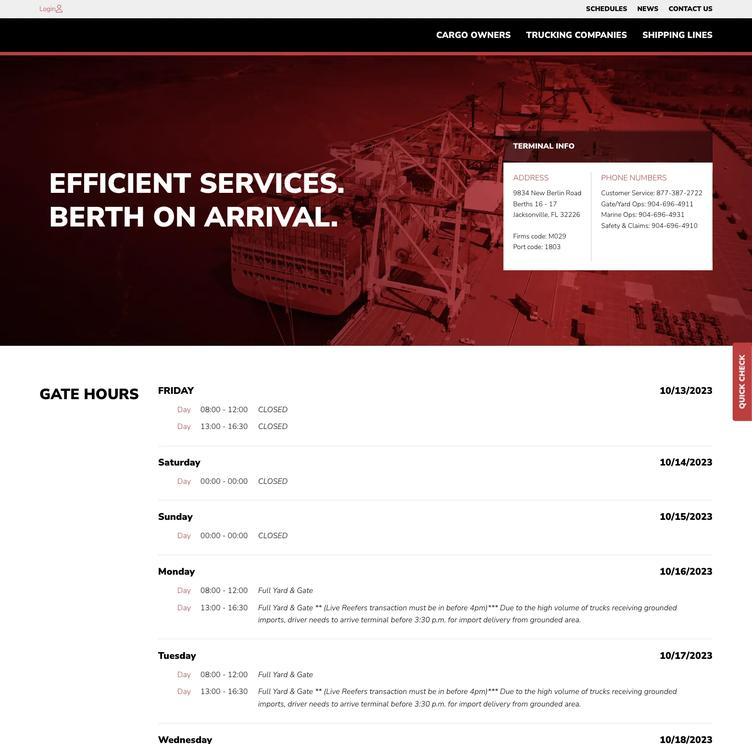 Task type: vqa. For each thing, say whether or not it's contained in the screenshot.
32226
yes



Task type: describe. For each thing, give the bounding box(es) containing it.
us
[[704, 4, 713, 13]]

12:00 for friday
[[228, 405, 248, 415]]

the for 10/17/2023
[[525, 687, 536, 698]]

1803
[[545, 243, 561, 252]]

port
[[514, 243, 526, 252]]

cargo owners link
[[429, 26, 519, 45]]

4910
[[682, 221, 698, 230]]

contact us link
[[669, 2, 713, 16]]

08:00 - 12:00 for friday
[[201, 405, 248, 415]]

of for 10/16/2023
[[582, 603, 588, 614]]

menu bar containing schedules
[[582, 2, 719, 16]]

area. for 10/16/2023
[[565, 615, 582, 626]]

login link
[[39, 4, 56, 13]]

m029
[[549, 232, 567, 241]]

efficient services. berth on arrival.
[[49, 165, 345, 236]]

10/13/2023
[[661, 384, 713, 397]]

** for tuesday
[[315, 687, 322, 698]]

1 day from the top
[[177, 405, 191, 415]]

needs for monday
[[309, 615, 330, 626]]

2 closed from the top
[[258, 422, 288, 432]]

contact us
[[669, 4, 713, 13]]

4pm)*** for 10/17/2023
[[470, 687, 499, 698]]

in for 10/17/2023
[[439, 687, 445, 698]]

firms
[[514, 232, 530, 241]]

full yard & gate ** (live reefers transaction must be in before 4pm)*** due to the high volume of trucks receiving grounded imports, driver needs to arrive terminal before 3:30 p.m. for import delivery from grounded area. for 10/17/2023
[[258, 687, 678, 710]]

driver for monday
[[288, 615, 307, 626]]

closed for sunday
[[258, 531, 288, 542]]

receiving for 10/17/2023
[[613, 687, 643, 698]]

berth
[[49, 198, 145, 236]]

receiving for 10/16/2023
[[613, 603, 643, 614]]

cargo
[[437, 29, 469, 41]]

- inside 9834 new berlin road berths 16 - 17 jacksonville, fl 32226
[[545, 200, 548, 209]]

1 vertical spatial 904-
[[639, 210, 654, 220]]

imports, for monday
[[258, 615, 286, 626]]

08:00 for friday
[[201, 405, 221, 415]]

import for 10/17/2023
[[460, 699, 482, 710]]

lines
[[688, 29, 713, 41]]

gate hours
[[39, 384, 139, 405]]

firms code:  m029 port code:  1803
[[514, 232, 567, 252]]

4pm)*** for 10/16/2023
[[470, 603, 499, 614]]

jacksonville,
[[514, 210, 550, 220]]

hours
[[84, 384, 139, 405]]

3:30 for monday
[[415, 615, 430, 626]]

numbers
[[630, 173, 668, 183]]

12:00 for tuesday
[[228, 670, 248, 681]]

13:00 - 16:30 for monday
[[201, 603, 248, 614]]

fl
[[552, 210, 559, 220]]

transaction for monday
[[370, 603, 407, 614]]

berths
[[514, 200, 534, 209]]

arrive for monday
[[340, 615, 359, 626]]

news
[[638, 4, 659, 13]]

00:00 - 00:00 for saturday
[[201, 477, 248, 487]]

on
[[153, 198, 197, 236]]

16:30 for monday
[[228, 603, 248, 614]]

needs for tuesday
[[309, 699, 330, 710]]

phone
[[602, 173, 628, 183]]

sunday
[[158, 511, 193, 524]]

trucks for 10/17/2023
[[590, 687, 611, 698]]

customer service: 877-387-2722 gate/yard ops: 904-696-4911 marine ops: 904-696-4931 safety & claims: 904-696-4910
[[602, 189, 703, 230]]

13:00 for monday
[[201, 603, 221, 614]]

13:00 for friday
[[201, 422, 221, 432]]

transaction for tuesday
[[370, 687, 407, 698]]

of for 10/17/2023
[[582, 687, 588, 698]]

companies
[[575, 29, 628, 41]]

terminal for monday
[[361, 615, 389, 626]]

marine
[[602, 210, 622, 220]]

reefers for tuesday
[[342, 687, 368, 698]]

in for 10/16/2023
[[439, 603, 445, 614]]

high for 10/16/2023
[[538, 603, 553, 614]]

efficient
[[49, 165, 191, 203]]

arrive for tuesday
[[340, 699, 359, 710]]

0 vertical spatial 904-
[[648, 200, 663, 209]]

schedules
[[587, 4, 628, 13]]

3 day from the top
[[177, 477, 191, 487]]

16
[[535, 200, 543, 209]]

16:30 for tuesday
[[228, 687, 248, 698]]

6 day from the top
[[177, 603, 191, 614]]

safety
[[602, 221, 621, 230]]

2 full from the top
[[258, 603, 271, 614]]

import for 10/16/2023
[[460, 615, 482, 626]]

imports, for tuesday
[[258, 699, 286, 710]]

be for 10/16/2023
[[428, 603, 437, 614]]

schedules link
[[587, 2, 628, 16]]

volume for 10/16/2023
[[555, 603, 580, 614]]

closed for friday
[[258, 405, 288, 415]]

(live for tuesday
[[324, 687, 340, 698]]

area. for 10/17/2023
[[565, 699, 582, 710]]

08:00 for tuesday
[[201, 670, 221, 681]]

reefers for monday
[[342, 603, 368, 614]]

contact
[[669, 4, 702, 13]]

must for tuesday
[[409, 687, 426, 698]]

0 vertical spatial code:
[[532, 232, 547, 241]]

3:30 for tuesday
[[415, 699, 430, 710]]

shipping lines link
[[635, 26, 721, 45]]

address
[[514, 173, 549, 183]]

quick check
[[738, 355, 749, 409]]

menu bar containing cargo owners
[[429, 26, 721, 45]]

0 vertical spatial ops:
[[633, 200, 647, 209]]

owners
[[471, 29, 511, 41]]

2 vertical spatial 904-
[[652, 221, 667, 230]]

8 day from the top
[[177, 687, 191, 698]]

terminal for tuesday
[[361, 699, 389, 710]]

17
[[550, 200, 558, 209]]

10/15/2023
[[661, 511, 713, 524]]

due for 10/16/2023
[[501, 603, 515, 614]]



Task type: locate. For each thing, give the bounding box(es) containing it.
2 arrive from the top
[[340, 699, 359, 710]]

yard
[[273, 586, 288, 596], [273, 603, 288, 614], [273, 670, 288, 681], [273, 687, 288, 698]]

2 16:30 from the top
[[228, 603, 248, 614]]

ops: down service:
[[633, 200, 647, 209]]

2 12:00 from the top
[[228, 586, 248, 596]]

1 vertical spatial from
[[513, 699, 529, 710]]

2 vertical spatial 696-
[[667, 221, 682, 230]]

1 vertical spatial menu bar
[[429, 26, 721, 45]]

2 trucks from the top
[[590, 687, 611, 698]]

2 p.m. from the top
[[432, 699, 447, 710]]

check
[[738, 355, 749, 382]]

1 vertical spatial in
[[439, 687, 445, 698]]

13:00 - 16:30 for friday
[[201, 422, 248, 432]]

1 vertical spatial (live
[[324, 687, 340, 698]]

1 yard from the top
[[273, 586, 288, 596]]

p.m.
[[432, 615, 447, 626], [432, 699, 447, 710]]

12:00
[[228, 405, 248, 415], [228, 586, 248, 596], [228, 670, 248, 681]]

0 vertical spatial receiving
[[613, 603, 643, 614]]

services.
[[199, 165, 345, 203]]

driver for tuesday
[[288, 699, 307, 710]]

0 vertical spatial import
[[460, 615, 482, 626]]

1 13:00 from the top
[[201, 422, 221, 432]]

1 vertical spatial 08:00
[[201, 586, 221, 596]]

shipping lines
[[643, 29, 713, 41]]

1 high from the top
[[538, 603, 553, 614]]

2722
[[687, 189, 703, 198]]

0 vertical spatial 08:00 - 12:00
[[201, 405, 248, 415]]

1 vertical spatial be
[[428, 687, 437, 698]]

4pm)***
[[470, 603, 499, 614], [470, 687, 499, 698]]

1 closed from the top
[[258, 405, 288, 415]]

1 vertical spatial due
[[501, 687, 515, 698]]

0 vertical spatial (live
[[324, 603, 340, 614]]

menu bar
[[582, 2, 719, 16], [429, 26, 721, 45]]

&
[[623, 221, 627, 230], [290, 586, 295, 596], [290, 603, 295, 614], [290, 670, 295, 681], [290, 687, 295, 698]]

08:00 for monday
[[201, 586, 221, 596]]

12:00 for monday
[[228, 586, 248, 596]]

0 vertical spatial for
[[448, 615, 458, 626]]

08:00
[[201, 405, 221, 415], [201, 586, 221, 596], [201, 670, 221, 681]]

import
[[460, 615, 482, 626], [460, 699, 482, 710]]

0 vertical spatial volume
[[555, 603, 580, 614]]

1 vertical spatial delivery
[[484, 699, 511, 710]]

3 full from the top
[[258, 670, 271, 681]]

13:00 - 16:30 for tuesday
[[201, 687, 248, 698]]

3 closed from the top
[[258, 477, 288, 487]]

2 the from the top
[[525, 687, 536, 698]]

4931
[[669, 210, 685, 220]]

full yard & gate
[[258, 586, 313, 596], [258, 670, 313, 681]]

3 12:00 from the top
[[228, 670, 248, 681]]

0 vertical spatial imports,
[[258, 615, 286, 626]]

1 vertical spatial imports,
[[258, 699, 286, 710]]

terminal info
[[514, 141, 575, 152]]

friday
[[158, 384, 194, 397]]

0 vertical spatial menu bar
[[582, 2, 719, 16]]

0 vertical spatial delivery
[[484, 615, 511, 626]]

387-
[[672, 189, 687, 198]]

2 must from the top
[[409, 687, 426, 698]]

1 vertical spatial **
[[315, 687, 322, 698]]

1 4pm)*** from the top
[[470, 603, 499, 614]]

2 08:00 from the top
[[201, 586, 221, 596]]

4 closed from the top
[[258, 531, 288, 542]]

berlin
[[547, 189, 565, 198]]

5 day from the top
[[177, 586, 191, 596]]

1 vertical spatial area.
[[565, 699, 582, 710]]

trucking
[[527, 29, 573, 41]]

1 vertical spatial needs
[[309, 699, 330, 710]]

2 vertical spatial 12:00
[[228, 670, 248, 681]]

quick check link
[[734, 343, 753, 421]]

1 must from the top
[[409, 603, 426, 614]]

trucks for 10/16/2023
[[590, 603, 611, 614]]

9834
[[514, 189, 530, 198]]

0 vertical spatial 16:30
[[228, 422, 248, 432]]

13:00 - 16:30
[[201, 422, 248, 432], [201, 603, 248, 614], [201, 687, 248, 698]]

7 day from the top
[[177, 670, 191, 681]]

phone numbers
[[602, 173, 668, 183]]

16:30 for friday
[[228, 422, 248, 432]]

1 00:00 - 00:00 from the top
[[201, 477, 248, 487]]

4 yard from the top
[[273, 687, 288, 698]]

2 delivery from the top
[[484, 699, 511, 710]]

877-
[[657, 189, 672, 198]]

2 of from the top
[[582, 687, 588, 698]]

16:30
[[228, 422, 248, 432], [228, 603, 248, 614], [228, 687, 248, 698]]

1 vertical spatial reefers
[[342, 687, 368, 698]]

ops:
[[633, 200, 647, 209], [624, 210, 638, 220]]

0 vertical spatial high
[[538, 603, 553, 614]]

10/17/2023
[[661, 650, 713, 663]]

08:00 - 12:00
[[201, 405, 248, 415], [201, 586, 248, 596], [201, 670, 248, 681]]

(live
[[324, 603, 340, 614], [324, 687, 340, 698]]

tuesday
[[158, 650, 196, 663]]

2 imports, from the top
[[258, 699, 286, 710]]

2 ** from the top
[[315, 687, 322, 698]]

2 area. from the top
[[565, 699, 582, 710]]

receiving
[[613, 603, 643, 614], [613, 687, 643, 698]]

ops: up 'claims:'
[[624, 210, 638, 220]]

service:
[[632, 189, 656, 198]]

1 3:30 from the top
[[415, 615, 430, 626]]

2 volume from the top
[[555, 687, 580, 698]]

the
[[525, 603, 536, 614], [525, 687, 536, 698]]

1 delivery from the top
[[484, 615, 511, 626]]

1 full from the top
[[258, 586, 271, 596]]

2 08:00 - 12:00 from the top
[[201, 586, 248, 596]]

2 reefers from the top
[[342, 687, 368, 698]]

delivery for 10/17/2023
[[484, 699, 511, 710]]

4 day from the top
[[177, 531, 191, 542]]

monday
[[158, 566, 195, 579]]

1 vertical spatial 4pm)***
[[470, 687, 499, 698]]

904- up 'claims:'
[[639, 210, 654, 220]]

2 vertical spatial 13:00 - 16:30
[[201, 687, 248, 698]]

0 vertical spatial 08:00
[[201, 405, 221, 415]]

2 13:00 from the top
[[201, 603, 221, 614]]

1 import from the top
[[460, 615, 482, 626]]

user image
[[56, 5, 63, 13]]

0 vertical spatial area.
[[565, 615, 582, 626]]

696-
[[663, 200, 678, 209], [654, 210, 669, 220], [667, 221, 682, 230]]

code: right port
[[528, 243, 544, 252]]

0 vertical spatial reefers
[[342, 603, 368, 614]]

0 vertical spatial 13:00
[[201, 422, 221, 432]]

menu bar down schedules link
[[429, 26, 721, 45]]

1 be from the top
[[428, 603, 437, 614]]

1 p.m. from the top
[[432, 615, 447, 626]]

3:30
[[415, 615, 430, 626], [415, 699, 430, 710]]

full yard & gate for monday
[[258, 586, 313, 596]]

1 vertical spatial for
[[448, 699, 458, 710]]

2 full yard & gate from the top
[[258, 670, 313, 681]]

menu bar up shipping on the right of the page
[[582, 2, 719, 16]]

from for 10/16/2023
[[513, 615, 529, 626]]

trucking companies link
[[519, 26, 635, 45]]

1 vertical spatial full yard & gate
[[258, 670, 313, 681]]

2 for from the top
[[448, 699, 458, 710]]

needs
[[309, 615, 330, 626], [309, 699, 330, 710]]

1 vertical spatial transaction
[[370, 687, 407, 698]]

1 vertical spatial the
[[525, 687, 536, 698]]

high for 10/17/2023
[[538, 687, 553, 698]]

9834 new berlin road berths 16 - 17 jacksonville, fl 32226
[[514, 189, 582, 220]]

0 vertical spatial terminal
[[361, 615, 389, 626]]

2 driver from the top
[[288, 699, 307, 710]]

00:00 - 00:00 for sunday
[[201, 531, 248, 542]]

p.m. for 10/17/2023
[[432, 699, 447, 710]]

due for 10/17/2023
[[501, 687, 515, 698]]

2 in from the top
[[439, 687, 445, 698]]

0 vertical spatial **
[[315, 603, 322, 614]]

2 be from the top
[[428, 687, 437, 698]]

0 vertical spatial driver
[[288, 615, 307, 626]]

volume
[[555, 603, 580, 614], [555, 687, 580, 698]]

1 from from the top
[[513, 615, 529, 626]]

** for monday
[[315, 603, 322, 614]]

0 vertical spatial p.m.
[[432, 615, 447, 626]]

high
[[538, 603, 553, 614], [538, 687, 553, 698]]

from for 10/17/2023
[[513, 699, 529, 710]]

1 in from the top
[[439, 603, 445, 614]]

1 vertical spatial code:
[[528, 243, 544, 252]]

1 area. from the top
[[565, 615, 582, 626]]

3 08:00 - 12:00 from the top
[[201, 670, 248, 681]]

1 trucks from the top
[[590, 603, 611, 614]]

terminal
[[361, 615, 389, 626], [361, 699, 389, 710]]

2 from from the top
[[513, 699, 529, 710]]

arrival.
[[205, 198, 339, 236]]

the for 10/16/2023
[[525, 603, 536, 614]]

1 vertical spatial receiving
[[613, 687, 643, 698]]

13:00
[[201, 422, 221, 432], [201, 603, 221, 614], [201, 687, 221, 698]]

full yard & gate ** (live reefers transaction must be in before 4pm)*** due to the high volume of trucks receiving grounded imports, driver needs to arrive terminal before 3:30 p.m. for import delivery from grounded area. for 10/16/2023
[[258, 603, 678, 626]]

10/14/2023
[[661, 456, 713, 469]]

0 vertical spatial 12:00
[[228, 405, 248, 415]]

p.m. for 10/16/2023
[[432, 615, 447, 626]]

for
[[448, 615, 458, 626], [448, 699, 458, 710]]

must for monday
[[409, 603, 426, 614]]

1 vertical spatial arrive
[[340, 699, 359, 710]]

0 vertical spatial full yard & gate ** (live reefers transaction must be in before 4pm)*** due to the high volume of trucks receiving grounded imports, driver needs to arrive terminal before 3:30 p.m. for import delivery from grounded area.
[[258, 603, 678, 626]]

(live for monday
[[324, 603, 340, 614]]

0 vertical spatial transaction
[[370, 603, 407, 614]]

13:00 for tuesday
[[201, 687, 221, 698]]

1 12:00 from the top
[[228, 405, 248, 415]]

3 08:00 from the top
[[201, 670, 221, 681]]

1 vertical spatial 3:30
[[415, 699, 430, 710]]

claims:
[[629, 221, 651, 230]]

1 reefers from the top
[[342, 603, 368, 614]]

3 16:30 from the top
[[228, 687, 248, 698]]

3 13:00 from the top
[[201, 687, 221, 698]]

driver
[[288, 615, 307, 626], [288, 699, 307, 710]]

shipping
[[643, 29, 686, 41]]

due
[[501, 603, 515, 614], [501, 687, 515, 698]]

1 vertical spatial 13:00
[[201, 603, 221, 614]]

1 arrive from the top
[[340, 615, 359, 626]]

1 for from the top
[[448, 615, 458, 626]]

1 transaction from the top
[[370, 603, 407, 614]]

1 vertical spatial ops:
[[624, 210, 638, 220]]

be
[[428, 603, 437, 614], [428, 687, 437, 698]]

0 vertical spatial trucks
[[590, 603, 611, 614]]

32226
[[561, 210, 581, 220]]

904- right 'claims:'
[[652, 221, 667, 230]]

login
[[39, 4, 56, 13]]

code:
[[532, 232, 547, 241], [528, 243, 544, 252]]

1 vertical spatial of
[[582, 687, 588, 698]]

00:00 - 00:00
[[201, 477, 248, 487], [201, 531, 248, 542]]

1 volume from the top
[[555, 603, 580, 614]]

trucking companies
[[527, 29, 628, 41]]

2 high from the top
[[538, 687, 553, 698]]

0 vertical spatial arrive
[[340, 615, 359, 626]]

1 needs from the top
[[309, 615, 330, 626]]

**
[[315, 603, 322, 614], [315, 687, 322, 698]]

0 vertical spatial from
[[513, 615, 529, 626]]

1 full yard & gate ** (live reefers transaction must be in before 4pm)*** due to the high volume of trucks receiving grounded imports, driver needs to arrive terminal before 3:30 p.m. for import delivery from grounded area. from the top
[[258, 603, 678, 626]]

0 vertical spatial 13:00 - 16:30
[[201, 422, 248, 432]]

3 13:00 - 16:30 from the top
[[201, 687, 248, 698]]

2 (live from the top
[[324, 687, 340, 698]]

2 4pm)*** from the top
[[470, 687, 499, 698]]

1 the from the top
[[525, 603, 536, 614]]

2 import from the top
[[460, 699, 482, 710]]

0 vertical spatial 00:00 - 00:00
[[201, 477, 248, 487]]

1 of from the top
[[582, 603, 588, 614]]

2 3:30 from the top
[[415, 699, 430, 710]]

2 receiving from the top
[[613, 687, 643, 698]]

delivery for 10/16/2023
[[484, 615, 511, 626]]

1 driver from the top
[[288, 615, 307, 626]]

1 08:00 - 12:00 from the top
[[201, 405, 248, 415]]

0 vertical spatial 696-
[[663, 200, 678, 209]]

transaction
[[370, 603, 407, 614], [370, 687, 407, 698]]

2 13:00 - 16:30 from the top
[[201, 603, 248, 614]]

2 00:00 - 00:00 from the top
[[201, 531, 248, 542]]

cargo owners
[[437, 29, 511, 41]]

3 yard from the top
[[273, 670, 288, 681]]

arrive
[[340, 615, 359, 626], [340, 699, 359, 710]]

1 vertical spatial driver
[[288, 699, 307, 710]]

imports,
[[258, 615, 286, 626], [258, 699, 286, 710]]

1 vertical spatial 08:00 - 12:00
[[201, 586, 248, 596]]

info
[[556, 141, 575, 152]]

1 due from the top
[[501, 603, 515, 614]]

news link
[[638, 2, 659, 16]]

1 terminal from the top
[[361, 615, 389, 626]]

closed
[[258, 405, 288, 415], [258, 422, 288, 432], [258, 477, 288, 487], [258, 531, 288, 542]]

2 vertical spatial 08:00 - 12:00
[[201, 670, 248, 681]]

for for 10/16/2023
[[448, 615, 458, 626]]

2 vertical spatial 16:30
[[228, 687, 248, 698]]

1 receiving from the top
[[613, 603, 643, 614]]

1 vertical spatial terminal
[[361, 699, 389, 710]]

1 vertical spatial import
[[460, 699, 482, 710]]

4 full from the top
[[258, 687, 271, 698]]

1 vertical spatial 696-
[[654, 210, 669, 220]]

volume for 10/17/2023
[[555, 687, 580, 698]]

1 vertical spatial full yard & gate ** (live reefers transaction must be in before 4pm)*** due to the high volume of trucks receiving grounded imports, driver needs to arrive terminal before 3:30 p.m. for import delivery from grounded area.
[[258, 687, 678, 710]]

4911
[[678, 200, 694, 209]]

from
[[513, 615, 529, 626], [513, 699, 529, 710]]

& inside customer service: 877-387-2722 gate/yard ops: 904-696-4911 marine ops: 904-696-4931 safety & claims: 904-696-4910
[[623, 221, 627, 230]]

1 vertical spatial p.m.
[[432, 699, 447, 710]]

road
[[567, 189, 582, 198]]

2 vertical spatial 13:00
[[201, 687, 221, 698]]

1 vertical spatial 12:00
[[228, 586, 248, 596]]

full yard & gate for tuesday
[[258, 670, 313, 681]]

08:00 - 12:00 for monday
[[201, 586, 248, 596]]

1 vertical spatial 16:30
[[228, 603, 248, 614]]

0 vertical spatial 4pm)***
[[470, 603, 499, 614]]

gate/yard
[[602, 200, 631, 209]]

1 ** from the top
[[315, 603, 322, 614]]

1 vertical spatial must
[[409, 687, 426, 698]]

terminal
[[514, 141, 554, 152]]

reefers
[[342, 603, 368, 614], [342, 687, 368, 698]]

08:00 - 12:00 for tuesday
[[201, 670, 248, 681]]

0 vertical spatial the
[[525, 603, 536, 614]]

new
[[532, 189, 546, 198]]

2 vertical spatial 08:00
[[201, 670, 221, 681]]

904- down 877-
[[648, 200, 663, 209]]

1 imports, from the top
[[258, 615, 286, 626]]

1 full yard & gate from the top
[[258, 586, 313, 596]]

10/16/2023
[[661, 566, 713, 579]]

0 vertical spatial be
[[428, 603, 437, 614]]

2 needs from the top
[[309, 699, 330, 710]]

2 transaction from the top
[[370, 687, 407, 698]]

2 due from the top
[[501, 687, 515, 698]]

2 terminal from the top
[[361, 699, 389, 710]]

of
[[582, 603, 588, 614], [582, 687, 588, 698]]

904-
[[648, 200, 663, 209], [639, 210, 654, 220], [652, 221, 667, 230]]

1 vertical spatial high
[[538, 687, 553, 698]]

0 vertical spatial of
[[582, 603, 588, 614]]

0 vertical spatial full yard & gate
[[258, 586, 313, 596]]

customer
[[602, 189, 631, 198]]

1 (live from the top
[[324, 603, 340, 614]]

2 full yard & gate ** (live reefers transaction must be in before 4pm)*** due to the high volume of trucks receiving grounded imports, driver needs to arrive terminal before 3:30 p.m. for import delivery from grounded area. from the top
[[258, 687, 678, 710]]

saturday
[[158, 456, 201, 469]]

0 vertical spatial must
[[409, 603, 426, 614]]

1 vertical spatial volume
[[555, 687, 580, 698]]

gate
[[39, 384, 80, 405], [297, 586, 313, 596], [297, 603, 313, 614], [297, 670, 313, 681], [297, 687, 313, 698]]

for for 10/17/2023
[[448, 699, 458, 710]]

closed for saturday
[[258, 477, 288, 487]]

be for 10/17/2023
[[428, 687, 437, 698]]

0 vertical spatial needs
[[309, 615, 330, 626]]

quick
[[738, 384, 749, 409]]

1 13:00 - 16:30 from the top
[[201, 422, 248, 432]]

code: up "1803"
[[532, 232, 547, 241]]

1 vertical spatial 13:00 - 16:30
[[201, 603, 248, 614]]

0 vertical spatial 3:30
[[415, 615, 430, 626]]

2 yard from the top
[[273, 603, 288, 614]]

1 vertical spatial trucks
[[590, 687, 611, 698]]

0 vertical spatial due
[[501, 603, 515, 614]]

1 vertical spatial 00:00 - 00:00
[[201, 531, 248, 542]]

trucks
[[590, 603, 611, 614], [590, 687, 611, 698]]

1 16:30 from the top
[[228, 422, 248, 432]]

0 vertical spatial in
[[439, 603, 445, 614]]

2 day from the top
[[177, 422, 191, 432]]

1 08:00 from the top
[[201, 405, 221, 415]]



